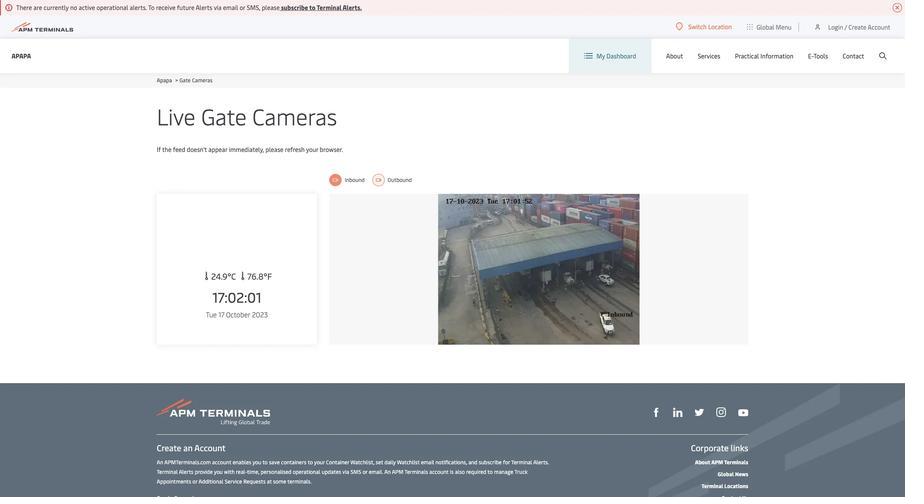 Task type: describe. For each thing, give the bounding box(es) containing it.
containers
[[281, 459, 307, 467]]

instagram image
[[717, 408, 726, 418]]

active
[[79, 3, 95, 12]]

my
[[597, 52, 605, 60]]

news
[[735, 471, 749, 478]]

if
[[157, 145, 161, 154]]

linkedin image
[[673, 408, 683, 418]]

/
[[845, 23, 847, 31]]

0 vertical spatial please
[[262, 3, 280, 12]]

immediately,
[[229, 145, 264, 154]]

inbound button
[[329, 174, 365, 186]]

1 horizontal spatial apapa link
[[157, 77, 172, 84]]

notifications,
[[436, 459, 467, 467]]

your inside an apmterminals.com account enables you to save containers to your container watchlist, set daily watchlist email notifications, and subscribe for terminal alerts. terminal alerts provide you with real-time, personalised operational updates via sms or email. an apm terminals account is also required to manage truck appointments or additional service requests at some terminals.
[[314, 459, 325, 467]]

the
[[162, 145, 171, 154]]

no
[[70, 3, 77, 12]]

sms
[[351, 469, 361, 476]]

services
[[698, 52, 721, 60]]

global menu
[[757, 23, 792, 31]]

feed
[[173, 145, 185, 154]]

about apm terminals link
[[695, 459, 749, 467]]

at
[[267, 478, 272, 486]]

global for global menu
[[757, 23, 775, 31]]

services button
[[698, 39, 721, 73]]

container
[[326, 459, 349, 467]]

switch location button
[[676, 22, 732, 31]]

0 vertical spatial you
[[253, 459, 261, 467]]

information
[[761, 52, 794, 60]]

updates
[[322, 469, 341, 476]]

links
[[731, 443, 749, 454]]

daily
[[385, 459, 396, 467]]

e-tools
[[808, 52, 828, 60]]

there
[[16, 3, 32, 12]]

1 vertical spatial create
[[157, 443, 181, 454]]

appointments
[[157, 478, 191, 486]]

and
[[469, 459, 478, 467]]

location
[[708, 22, 732, 31]]

operational inside an apmterminals.com account enables you to save containers to your container watchlist, set daily watchlist email notifications, and subscribe for terminal alerts. terminal alerts provide you with real-time, personalised operational updates via sms or email. an apm terminals account is also required to manage truck appointments or additional service requests at some terminals.
[[293, 469, 320, 476]]

apapa for apapa
[[12, 51, 31, 60]]

email.
[[369, 469, 383, 476]]

0 vertical spatial account
[[212, 459, 231, 467]]

dashboard
[[607, 52, 636, 60]]

1 horizontal spatial or
[[240, 3, 245, 12]]

e-
[[808, 52, 814, 60]]

for
[[503, 459, 510, 467]]

service
[[225, 478, 242, 486]]

terminal camera image
[[438, 194, 640, 345]]

twitter image
[[695, 408, 704, 418]]

requests
[[243, 478, 266, 486]]

an
[[183, 443, 193, 454]]

17:02:01
[[212, 288, 261, 307]]

corporate
[[691, 443, 729, 454]]

menu
[[776, 23, 792, 31]]

contact button
[[843, 39, 864, 73]]

contact
[[843, 52, 864, 60]]

set
[[376, 459, 383, 467]]

inbound
[[345, 176, 365, 184]]

0 vertical spatial apapa link
[[12, 51, 31, 61]]

0 horizontal spatial an
[[157, 459, 163, 467]]

0 horizontal spatial you
[[214, 469, 223, 476]]

email inside an apmterminals.com account enables you to save containers to your container watchlist, set daily watchlist email notifications, and subscribe for terminal alerts. terminal alerts provide you with real-time, personalised operational updates via sms or email. an apm terminals account is also required to manage truck appointments or additional service requests at some terminals.
[[421, 459, 434, 467]]

personalised
[[261, 469, 291, 476]]

practical information button
[[735, 39, 794, 73]]

outbound button
[[372, 174, 412, 186]]

0 vertical spatial alerts
[[196, 3, 212, 12]]

2023
[[252, 310, 268, 320]]

provide
[[195, 469, 213, 476]]

subscribe to terminal alerts. link
[[280, 3, 362, 12]]

october
[[226, 310, 250, 320]]

instagram link
[[717, 407, 726, 418]]

my dashboard button
[[584, 39, 636, 73]]

subscribe inside an apmterminals.com account enables you to save containers to your container watchlist, set daily watchlist email notifications, and subscribe for terminal alerts. terminal alerts provide you with real-time, personalised operational updates via sms or email. an apm terminals account is also required to manage truck appointments or additional service requests at some terminals.
[[479, 459, 502, 467]]

truck
[[515, 469, 528, 476]]

apapa > gate cameras
[[157, 77, 213, 84]]

are
[[33, 3, 42, 12]]

with
[[224, 469, 235, 476]]

future
[[177, 3, 194, 12]]

my dashboard
[[597, 52, 636, 60]]

some
[[273, 478, 286, 486]]

about button
[[666, 39, 683, 73]]

1 vertical spatial cameras
[[252, 101, 337, 131]]

browser.
[[320, 145, 343, 154]]

0 vertical spatial cameras
[[192, 77, 213, 84]]

0 horizontal spatial email
[[223, 3, 238, 12]]

0 vertical spatial gate
[[180, 77, 191, 84]]



Task type: vqa. For each thing, say whether or not it's contained in the screenshot.
operational to the top
yes



Task type: locate. For each thing, give the bounding box(es) containing it.
0 horizontal spatial operational
[[97, 3, 128, 12]]

create
[[849, 23, 867, 31], [157, 443, 181, 454]]

or left sms, at the top left of page
[[240, 3, 245, 12]]

email left sms, at the top left of page
[[223, 3, 238, 12]]

account
[[212, 459, 231, 467], [429, 469, 449, 476]]

0 vertical spatial subscribe
[[281, 3, 308, 12]]

1 vertical spatial global
[[718, 471, 734, 478]]

additional
[[199, 478, 223, 486]]

1 vertical spatial terminals
[[405, 469, 428, 476]]

1 horizontal spatial account
[[868, 23, 891, 31]]

create an account
[[157, 443, 226, 454]]

or right sms
[[363, 469, 368, 476]]

0 horizontal spatial account
[[212, 459, 231, 467]]

create right /
[[849, 23, 867, 31]]

1 vertical spatial apapa link
[[157, 77, 172, 84]]

you left the "with"
[[214, 469, 223, 476]]

0 vertical spatial via
[[214, 3, 222, 12]]

1 vertical spatial account
[[194, 443, 226, 454]]

please
[[262, 3, 280, 12], [266, 145, 284, 154]]

apapa
[[12, 51, 31, 60], [157, 77, 172, 84]]

terminals inside an apmterminals.com account enables you to save containers to your container watchlist, set daily watchlist email notifications, and subscribe for terminal alerts. terminal alerts provide you with real-time, personalised operational updates via sms or email. an apm terminals account is also required to manage truck appointments or additional service requests at some terminals.
[[405, 469, 428, 476]]

global up "terminal locations" at the right of page
[[718, 471, 734, 478]]

facebook image
[[652, 408, 661, 418]]

operational up terminals.
[[293, 469, 320, 476]]

0 horizontal spatial alerts.
[[343, 3, 362, 12]]

terminal
[[317, 3, 342, 12], [511, 459, 532, 467], [157, 469, 178, 476], [702, 483, 723, 490]]

1 horizontal spatial create
[[849, 23, 867, 31]]

17
[[219, 310, 224, 320]]

0 vertical spatial your
[[306, 145, 318, 154]]

alerts down the apmterminals.com
[[179, 469, 193, 476]]

is
[[450, 469, 454, 476]]

you tube link
[[739, 408, 749, 417]]

1 vertical spatial alerts.
[[533, 459, 549, 467]]

currently
[[44, 3, 69, 12]]

1 horizontal spatial about
[[695, 459, 710, 467]]

operational right active
[[97, 3, 128, 12]]

apmt footer logo image
[[157, 399, 270, 426]]

real-
[[236, 469, 247, 476]]

global inside global menu button
[[757, 23, 775, 31]]

login / create account
[[828, 23, 891, 31]]

about apm terminals
[[695, 459, 749, 467]]

global menu button
[[740, 15, 800, 38]]

1 vertical spatial please
[[266, 145, 284, 154]]

1 vertical spatial you
[[214, 469, 223, 476]]

create left an
[[157, 443, 181, 454]]

please left refresh
[[266, 145, 284, 154]]

an apmterminals.com account enables you to save containers to your container watchlist, set daily watchlist email notifications, and subscribe for terminal alerts. terminal alerts provide you with real-time, personalised operational updates via sms or email. an apm terminals account is also required to manage truck appointments or additional service requests at some terminals.
[[157, 459, 549, 486]]

terminals down watchlist
[[405, 469, 428, 476]]

0 horizontal spatial about
[[666, 52, 683, 60]]

there are currently no active operational alerts. to receive future alerts via email or sms, please subscribe to terminal alerts.
[[16, 3, 362, 12]]

an down daily at bottom left
[[384, 469, 391, 476]]

login
[[828, 23, 843, 31]]

your right refresh
[[306, 145, 318, 154]]

apm down daily at bottom left
[[392, 469, 404, 476]]

0 vertical spatial create
[[849, 23, 867, 31]]

login / create account link
[[814, 15, 891, 38]]

about left services 'dropdown button' at the top
[[666, 52, 683, 60]]

sms,
[[247, 3, 260, 12]]

alerts.
[[130, 3, 147, 12]]

terminal locations
[[702, 483, 749, 490]]

your up updates
[[314, 459, 325, 467]]

76.8°f
[[245, 271, 272, 282]]

youtube image
[[739, 410, 749, 417]]

1 vertical spatial your
[[314, 459, 325, 467]]

live gate cameras
[[157, 101, 337, 131]]

live
[[157, 101, 196, 131]]

1 vertical spatial subscribe
[[479, 459, 502, 467]]

locations
[[725, 483, 749, 490]]

1 horizontal spatial subscribe
[[479, 459, 502, 467]]

1 vertical spatial account
[[429, 469, 449, 476]]

0 vertical spatial apapa
[[12, 51, 31, 60]]

shape link
[[652, 408, 661, 418]]

0 horizontal spatial apm
[[392, 469, 404, 476]]

1 vertical spatial apm
[[392, 469, 404, 476]]

e-tools button
[[808, 39, 828, 73]]

operational
[[97, 3, 128, 12], [293, 469, 320, 476]]

please right sms, at the top left of page
[[262, 3, 280, 12]]

cameras
[[192, 77, 213, 84], [252, 101, 337, 131]]

required
[[466, 469, 486, 476]]

1 horizontal spatial global
[[757, 23, 775, 31]]

0 vertical spatial terminals
[[724, 459, 749, 467]]

alerts inside an apmterminals.com account enables you to save containers to your container watchlist, set daily watchlist email notifications, and subscribe for terminal alerts. terminal alerts provide you with real-time, personalised operational updates via sms or email. an apm terminals account is also required to manage truck appointments or additional service requests at some terminals.
[[179, 469, 193, 476]]

tools
[[814, 52, 828, 60]]

about for about
[[666, 52, 683, 60]]

1 horizontal spatial gate
[[201, 101, 247, 131]]

0 vertical spatial or
[[240, 3, 245, 12]]

to
[[309, 3, 316, 12], [263, 459, 268, 467], [308, 459, 313, 467], [488, 469, 493, 476]]

1 vertical spatial or
[[363, 469, 368, 476]]

you
[[253, 459, 261, 467], [214, 469, 223, 476]]

gate up appear
[[201, 101, 247, 131]]

time,
[[247, 469, 259, 476]]

if the feed doesn't appear immediately, please refresh your browser.
[[157, 145, 343, 154]]

apapa link
[[12, 51, 31, 61], [157, 77, 172, 84]]

via inside an apmterminals.com account enables you to save containers to your container watchlist, set daily watchlist email notifications, and subscribe for terminal alerts. terminal alerts provide you with real-time, personalised operational updates via sms or email. an apm terminals account is also required to manage truck appointments or additional service requests at some terminals.
[[342, 469, 349, 476]]

1 horizontal spatial an
[[384, 469, 391, 476]]

account right /
[[868, 23, 891, 31]]

about
[[666, 52, 683, 60], [695, 459, 710, 467]]

terminals
[[724, 459, 749, 467], [405, 469, 428, 476]]

also
[[455, 469, 465, 476]]

apm inside an apmterminals.com account enables you to save containers to your container watchlist, set daily watchlist email notifications, and subscribe for terminal alerts. terminal alerts provide you with real-time, personalised operational updates via sms or email. an apm terminals account is also required to manage truck appointments or additional service requests at some terminals.
[[392, 469, 404, 476]]

1 vertical spatial alerts
[[179, 469, 193, 476]]

global
[[757, 23, 775, 31], [718, 471, 734, 478]]

0 horizontal spatial alerts
[[179, 469, 193, 476]]

apmterminals.com
[[164, 459, 211, 467]]

about for about apm terminals
[[695, 459, 710, 467]]

practical information
[[735, 52, 794, 60]]

1 horizontal spatial account
[[429, 469, 449, 476]]

1 horizontal spatial apapa
[[157, 77, 172, 84]]

1 horizontal spatial via
[[342, 469, 349, 476]]

email right watchlist
[[421, 459, 434, 467]]

2 vertical spatial or
[[193, 478, 197, 486]]

1 horizontal spatial operational
[[293, 469, 320, 476]]

gate
[[180, 77, 191, 84], [201, 101, 247, 131]]

0 vertical spatial account
[[868, 23, 891, 31]]

1 vertical spatial email
[[421, 459, 434, 467]]

1 horizontal spatial you
[[253, 459, 261, 467]]

0 vertical spatial operational
[[97, 3, 128, 12]]

1 horizontal spatial terminals
[[724, 459, 749, 467]]

to
[[148, 3, 155, 12]]

via left sms
[[342, 469, 349, 476]]

global news
[[718, 471, 749, 478]]

1 vertical spatial operational
[[293, 469, 320, 476]]

linkedin__x28_alt_x29__3_ link
[[673, 408, 683, 418]]

0 vertical spatial apm
[[712, 459, 723, 467]]

0 horizontal spatial gate
[[180, 77, 191, 84]]

refresh
[[285, 145, 305, 154]]

1 vertical spatial gate
[[201, 101, 247, 131]]

global left the menu
[[757, 23, 775, 31]]

alerts right future
[[196, 3, 212, 12]]

1 vertical spatial apapa
[[157, 77, 172, 84]]

or down provide
[[193, 478, 197, 486]]

17:02:01 tue 17 october 2023
[[206, 288, 268, 320]]

0 horizontal spatial or
[[193, 478, 197, 486]]

1 horizontal spatial cameras
[[252, 101, 337, 131]]

tue
[[206, 310, 217, 320]]

0 horizontal spatial apapa
[[12, 51, 31, 60]]

terminal locations link
[[702, 483, 749, 490]]

0 horizontal spatial terminals
[[405, 469, 428, 476]]

1 horizontal spatial alerts.
[[533, 459, 549, 467]]

receive
[[156, 3, 176, 12]]

watchlist,
[[351, 459, 375, 467]]

outbound
[[388, 176, 412, 184]]

0 horizontal spatial global
[[718, 471, 734, 478]]

an
[[157, 459, 163, 467], [384, 469, 391, 476]]

gate right >
[[180, 77, 191, 84]]

1 vertical spatial via
[[342, 469, 349, 476]]

>
[[175, 77, 178, 84]]

1 vertical spatial about
[[695, 459, 710, 467]]

cameras up refresh
[[252, 101, 337, 131]]

save
[[269, 459, 280, 467]]

2 horizontal spatial or
[[363, 469, 368, 476]]

via
[[214, 3, 222, 12], [342, 469, 349, 476]]

0 vertical spatial email
[[223, 3, 238, 12]]

practical
[[735, 52, 759, 60]]

0 vertical spatial alerts.
[[343, 3, 362, 12]]

0 horizontal spatial create
[[157, 443, 181, 454]]

apm down the "corporate links"
[[712, 459, 723, 467]]

1 horizontal spatial alerts
[[196, 3, 212, 12]]

enables
[[233, 459, 251, 467]]

fill 44 link
[[695, 408, 704, 418]]

close alert image
[[893, 3, 902, 12]]

0 vertical spatial an
[[157, 459, 163, 467]]

0 vertical spatial about
[[666, 52, 683, 60]]

0 horizontal spatial cameras
[[192, 77, 213, 84]]

1 horizontal spatial apm
[[712, 459, 723, 467]]

alerts. inside an apmterminals.com account enables you to save containers to your container watchlist, set daily watchlist email notifications, and subscribe for terminal alerts. terminal alerts provide you with real-time, personalised operational updates via sms or email. an apm terminals account is also required to manage truck appointments or additional service requests at some terminals.
[[533, 459, 549, 467]]

watchlist
[[397, 459, 420, 467]]

0 horizontal spatial subscribe
[[281, 3, 308, 12]]

0 vertical spatial global
[[757, 23, 775, 31]]

24.9°c
[[209, 271, 238, 282]]

appear
[[208, 145, 227, 154]]

0 horizontal spatial via
[[214, 3, 222, 12]]

1 vertical spatial an
[[384, 469, 391, 476]]

apapa for apapa > gate cameras
[[157, 77, 172, 84]]

terminals up global news
[[724, 459, 749, 467]]

global for global news
[[718, 471, 734, 478]]

account up the "with"
[[212, 459, 231, 467]]

cameras right >
[[192, 77, 213, 84]]

alerts.
[[343, 3, 362, 12], [533, 459, 549, 467]]

alerts
[[196, 3, 212, 12], [179, 469, 193, 476]]

an up appointments
[[157, 459, 163, 467]]

account right an
[[194, 443, 226, 454]]

0 horizontal spatial account
[[194, 443, 226, 454]]

account left is
[[429, 469, 449, 476]]

you up time,
[[253, 459, 261, 467]]

0 horizontal spatial apapa link
[[12, 51, 31, 61]]

doesn't
[[187, 145, 207, 154]]

via right future
[[214, 3, 222, 12]]

1 horizontal spatial email
[[421, 459, 434, 467]]

about down corporate at bottom
[[695, 459, 710, 467]]



